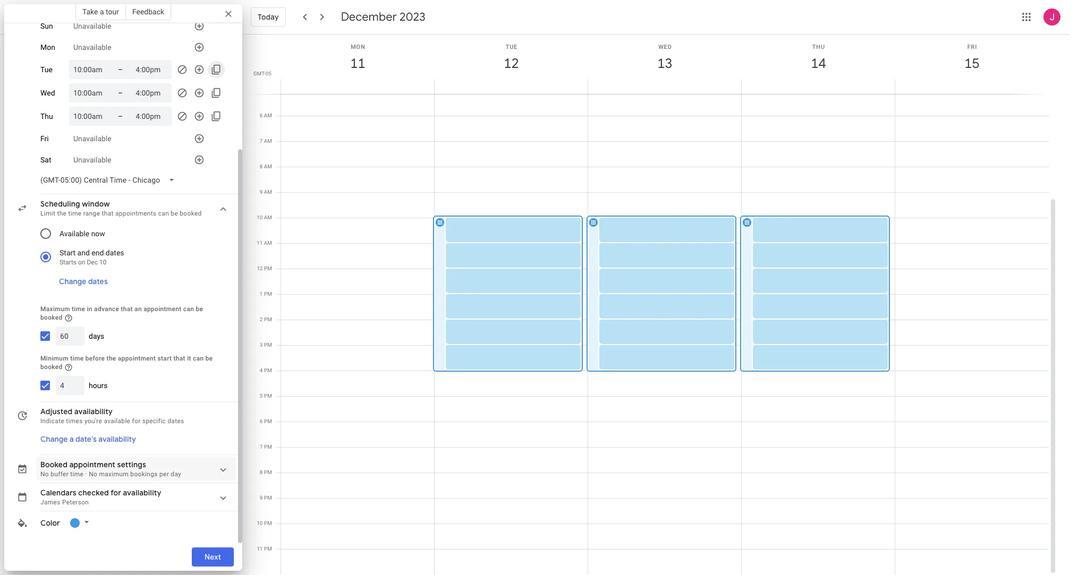 Task type: locate. For each thing, give the bounding box(es) containing it.
0 horizontal spatial that
[[102, 210, 114, 217]]

can right appointments
[[158, 210, 169, 217]]

Start time on Tuesdays text field
[[73, 63, 105, 76]]

8 pm
[[260, 470, 272, 476]]

that for time
[[174, 355, 185, 362]]

it
[[187, 355, 191, 362]]

that down window
[[102, 210, 114, 217]]

dates right end
[[106, 249, 124, 257]]

2 vertical spatial availability
[[123, 488, 161, 498]]

am for 10 am
[[264, 215, 272, 221]]

1 pm
[[260, 291, 272, 297]]

availability for date's
[[98, 435, 136, 444]]

mon
[[40, 43, 55, 52], [351, 44, 365, 50]]

1 vertical spatial tue
[[40, 65, 53, 74]]

11 for 11 pm
[[257, 546, 263, 552]]

1 vertical spatial change
[[40, 435, 68, 444]]

0 vertical spatial thu
[[813, 44, 825, 50]]

11 down 10 pm
[[257, 546, 263, 552]]

0 vertical spatial booked
[[180, 210, 202, 217]]

for
[[132, 418, 141, 425], [111, 488, 121, 498]]

pm for 2 pm
[[264, 317, 272, 323]]

None field
[[36, 171, 184, 190]]

peterson
[[62, 499, 89, 506]]

11 down 10 am
[[257, 240, 263, 246]]

7 up 8 pm
[[260, 444, 263, 450]]

dates right "specific"
[[168, 418, 184, 425]]

a left date's
[[70, 435, 74, 444]]

0 vertical spatial dates
[[106, 249, 124, 257]]

appointment left 'start'
[[118, 355, 156, 362]]

2 horizontal spatial be
[[206, 355, 213, 362]]

thu left start time on thursdays text field
[[40, 112, 53, 121]]

0 vertical spatial wed
[[659, 44, 672, 50]]

tue
[[506, 44, 518, 50], [40, 65, 53, 74]]

10 pm from the top
[[264, 495, 272, 501]]

dates down dec at the top
[[88, 277, 108, 286]]

1 am from the top
[[264, 113, 272, 119]]

0 vertical spatial 12
[[503, 55, 518, 72]]

can
[[158, 210, 169, 217], [183, 306, 194, 313], [193, 355, 204, 362]]

11 column header
[[281, 35, 435, 94]]

0 horizontal spatial 12
[[257, 266, 263, 272]]

5 am from the top
[[264, 215, 272, 221]]

range
[[83, 210, 100, 217]]

11 down the december
[[350, 55, 365, 72]]

adjusted
[[40, 407, 73, 416]]

am for 11 am
[[264, 240, 272, 246]]

1 vertical spatial 6
[[260, 419, 263, 425]]

0 horizontal spatial for
[[111, 488, 121, 498]]

the inside scheduling window limit the time range that appointments can be booked
[[57, 210, 67, 217]]

1 vertical spatial appointment
[[118, 355, 156, 362]]

availability up you're
[[74, 407, 113, 416]]

End time on Tuesdays text field
[[136, 63, 168, 76]]

the for time
[[107, 355, 116, 362]]

that left an
[[121, 306, 133, 313]]

pm right 1
[[264, 291, 272, 297]]

10 for 10 pm
[[257, 521, 263, 527]]

fri inside fri 15
[[968, 44, 977, 50]]

the
[[57, 210, 67, 217], [107, 355, 116, 362]]

thursday, december 14 element
[[806, 52, 831, 76]]

change for change dates
[[59, 277, 86, 286]]

booked
[[180, 210, 202, 217], [40, 314, 62, 322], [40, 363, 62, 371]]

pm right 4
[[264, 368, 272, 374]]

0 vertical spatial can
[[158, 210, 169, 217]]

wed up 13
[[659, 44, 672, 50]]

fri up 15 at the top
[[968, 44, 977, 50]]

booked inside scheduling window limit the time range that appointments can be booked
[[180, 210, 202, 217]]

be inside scheduling window limit the time range that appointments can be booked
[[171, 210, 178, 217]]

1 pm from the top
[[264, 266, 272, 272]]

1 vertical spatial wed
[[40, 89, 55, 97]]

unavailable
[[73, 22, 111, 30], [73, 43, 111, 52], [73, 134, 111, 143], [73, 156, 111, 164]]

0 horizontal spatial a
[[70, 435, 74, 444]]

2 vertical spatial –
[[118, 112, 123, 121]]

booked appointment settings no buffer time · no maximum bookings per day
[[40, 460, 181, 478]]

tue for tue 12
[[506, 44, 518, 50]]

can inside minimum time before the appointment start that it can be booked
[[193, 355, 204, 362]]

14 column header
[[741, 35, 896, 94]]

time left the ·
[[70, 471, 84, 478]]

am down 9 am
[[264, 215, 272, 221]]

unavailable for mon
[[73, 43, 111, 52]]

3 pm from the top
[[264, 317, 272, 323]]

a for change
[[70, 435, 74, 444]]

change a date's availability
[[40, 435, 136, 444]]

2 9 from the top
[[260, 495, 263, 501]]

availability inside button
[[98, 435, 136, 444]]

mon down sun
[[40, 43, 55, 52]]

the inside minimum time before the appointment start that it can be booked
[[107, 355, 116, 362]]

1 vertical spatial 9
[[260, 495, 263, 501]]

pm up 1 pm on the bottom
[[264, 266, 272, 272]]

6 am from the top
[[264, 240, 272, 246]]

0 vertical spatial 7
[[260, 138, 263, 144]]

2 vertical spatial booked
[[40, 363, 62, 371]]

0 vertical spatial a
[[100, 7, 104, 16]]

4 pm from the top
[[264, 342, 272, 348]]

1 horizontal spatial tue
[[506, 44, 518, 50]]

2 unavailable from the top
[[73, 43, 111, 52]]

8 pm from the top
[[264, 444, 272, 450]]

thu
[[813, 44, 825, 50], [40, 112, 53, 121]]

0 horizontal spatial be
[[171, 210, 178, 217]]

– right the start time on tuesdays text field
[[118, 65, 123, 74]]

9 up 10 am
[[260, 189, 263, 195]]

that inside minimum time before the appointment start that it can be booked
[[174, 355, 185, 362]]

pm up 7 pm at the bottom left of page
[[264, 419, 272, 425]]

0 vertical spatial 11
[[350, 55, 365, 72]]

0 horizontal spatial fri
[[40, 134, 49, 143]]

take a tour
[[82, 7, 119, 16]]

am up 8 am
[[264, 138, 272, 144]]

– for wed
[[118, 89, 123, 97]]

1 7 from the top
[[260, 138, 263, 144]]

12 pm from the top
[[264, 546, 272, 552]]

0 horizontal spatial mon
[[40, 43, 55, 52]]

2 8 from the top
[[260, 470, 263, 476]]

2 vertical spatial appointment
[[69, 460, 115, 470]]

0 vertical spatial for
[[132, 418, 141, 425]]

0 horizontal spatial the
[[57, 210, 67, 217]]

unavailable for sun
[[73, 22, 111, 30]]

1 vertical spatial 7
[[260, 444, 263, 450]]

fri up sat
[[40, 134, 49, 143]]

change down indicate
[[40, 435, 68, 444]]

0 vertical spatial 9
[[260, 189, 263, 195]]

1 horizontal spatial that
[[121, 306, 133, 313]]

1 horizontal spatial mon
[[351, 44, 365, 50]]

1 vertical spatial 11
[[257, 240, 263, 246]]

2 pm from the top
[[264, 291, 272, 297]]

0 vertical spatial 10
[[257, 215, 263, 221]]

11
[[350, 55, 365, 72], [257, 240, 263, 246], [257, 546, 263, 552]]

can inside scheduling window limit the time range that appointments can be booked
[[158, 210, 169, 217]]

12 inside column header
[[503, 55, 518, 72]]

0 vertical spatial 8
[[260, 164, 263, 170]]

pm for 9 pm
[[264, 495, 272, 501]]

am for 7 am
[[264, 138, 272, 144]]

6 up 7 am
[[260, 113, 263, 119]]

1 vertical spatial the
[[107, 355, 116, 362]]

3 unavailable from the top
[[73, 134, 111, 143]]

11 inside mon 11
[[350, 55, 365, 72]]

no down booked
[[40, 471, 49, 478]]

booked inside minimum time before the appointment start that it can be booked
[[40, 363, 62, 371]]

am up 7 am
[[264, 113, 272, 119]]

change down starts
[[59, 277, 86, 286]]

gmt-05
[[253, 71, 272, 77]]

end
[[92, 249, 104, 257]]

0 vertical spatial fri
[[968, 44, 977, 50]]

mon for mon
[[40, 43, 55, 52]]

1 vertical spatial availability
[[98, 435, 136, 444]]

maximum time in advance that an appointment can be booked
[[40, 306, 203, 322]]

1 horizontal spatial a
[[100, 7, 104, 16]]

available
[[60, 230, 89, 238]]

0 vertical spatial appointment
[[144, 306, 182, 313]]

1 horizontal spatial for
[[132, 418, 141, 425]]

2023
[[400, 10, 426, 24]]

no right the ·
[[89, 471, 97, 478]]

10 right dec at the top
[[99, 259, 106, 266]]

time inside booked appointment settings no buffer time · no maximum bookings per day
[[70, 471, 84, 478]]

9 pm from the top
[[264, 470, 272, 476]]

11 pm from the top
[[264, 521, 272, 527]]

can right it
[[193, 355, 204, 362]]

wed
[[659, 44, 672, 50], [40, 89, 55, 97]]

1 vertical spatial fri
[[40, 134, 49, 143]]

for down maximum
[[111, 488, 121, 498]]

grid
[[247, 35, 1058, 576]]

appointment right an
[[144, 306, 182, 313]]

– left end time on wednesdays text box
[[118, 89, 123, 97]]

change inside "button"
[[59, 277, 86, 286]]

pm down 10 pm
[[264, 546, 272, 552]]

tuesday, december 12 element
[[499, 52, 524, 76]]

option group containing available now
[[36, 222, 219, 269]]

date's
[[76, 435, 97, 444]]

0 vertical spatial the
[[57, 210, 67, 217]]

thu for thu
[[40, 112, 53, 121]]

10 pm
[[257, 521, 272, 527]]

1 horizontal spatial the
[[107, 355, 116, 362]]

9 pm
[[260, 495, 272, 501]]

– for thu
[[118, 112, 123, 121]]

13
[[657, 55, 672, 72]]

can up it
[[183, 306, 194, 313]]

pm up 8 pm
[[264, 444, 272, 450]]

1 horizontal spatial no
[[89, 471, 97, 478]]

a
[[100, 7, 104, 16], [70, 435, 74, 444]]

4 pm
[[260, 368, 272, 374]]

am
[[264, 113, 272, 119], [264, 138, 272, 144], [264, 164, 272, 170], [264, 189, 272, 195], [264, 215, 272, 221], [264, 240, 272, 246]]

mon up monday, december 11 element
[[351, 44, 365, 50]]

availability inside the calendars checked for availability james peterson
[[123, 488, 161, 498]]

fri
[[968, 44, 977, 50], [40, 134, 49, 143]]

appointment inside booked appointment settings no buffer time · no maximum bookings per day
[[69, 460, 115, 470]]

that
[[102, 210, 114, 217], [121, 306, 133, 313], [174, 355, 185, 362]]

change inside button
[[40, 435, 68, 444]]

2 no from the left
[[89, 471, 97, 478]]

the right before
[[107, 355, 116, 362]]

that inside 'maximum time in advance that an appointment can be booked'
[[121, 306, 133, 313]]

december
[[341, 10, 397, 24]]

tue inside tue 12
[[506, 44, 518, 50]]

1 – from the top
[[118, 65, 123, 74]]

1 6 from the top
[[260, 113, 263, 119]]

1 vertical spatial –
[[118, 89, 123, 97]]

1 vertical spatial dates
[[88, 277, 108, 286]]

in
[[87, 306, 92, 313]]

1 vertical spatial can
[[183, 306, 194, 313]]

availability down 'available'
[[98, 435, 136, 444]]

– left end time on thursdays text box
[[118, 112, 123, 121]]

10 up 11 am
[[257, 215, 263, 221]]

0 vertical spatial be
[[171, 210, 178, 217]]

1 vertical spatial 8
[[260, 470, 263, 476]]

am down 8 am
[[264, 189, 272, 195]]

be
[[171, 210, 178, 217], [196, 306, 203, 313], [206, 355, 213, 362]]

End time on Thursdays text field
[[136, 110, 168, 123]]

2 vertical spatial that
[[174, 355, 185, 362]]

9
[[260, 189, 263, 195], [260, 495, 263, 501]]

pm for 10 pm
[[264, 521, 272, 527]]

per
[[159, 471, 169, 478]]

wed left "start time on wednesdays" text box
[[40, 89, 55, 97]]

5 pm from the top
[[264, 368, 272, 374]]

1 vertical spatial for
[[111, 488, 121, 498]]

1 vertical spatial a
[[70, 435, 74, 444]]

10 up 11 pm
[[257, 521, 263, 527]]

6 am
[[260, 113, 272, 119]]

booked
[[40, 460, 68, 470]]

7 for 7 am
[[260, 138, 263, 144]]

pm for 8 pm
[[264, 470, 272, 476]]

2 vertical spatial 11
[[257, 546, 263, 552]]

that inside scheduling window limit the time range that appointments can be booked
[[102, 210, 114, 217]]

appointment up the ·
[[69, 460, 115, 470]]

time left range on the left top of the page
[[68, 210, 82, 217]]

today
[[258, 12, 279, 22]]

8
[[260, 164, 263, 170], [260, 470, 263, 476]]

pm up 9 pm
[[264, 470, 272, 476]]

2 am from the top
[[264, 138, 272, 144]]

appointments
[[115, 210, 157, 217]]

am for 6 am
[[264, 113, 272, 119]]

pm down 9 pm
[[264, 521, 272, 527]]

10 for 10 am
[[257, 215, 263, 221]]

0 vertical spatial that
[[102, 210, 114, 217]]

8 up 9 pm
[[260, 470, 263, 476]]

the down scheduling
[[57, 210, 67, 217]]

1 9 from the top
[[260, 189, 263, 195]]

wednesday, december 13 element
[[653, 52, 677, 76]]

time
[[68, 210, 82, 217], [72, 306, 85, 313], [70, 355, 84, 362], [70, 471, 84, 478]]

0 vertical spatial change
[[59, 277, 86, 286]]

dates inside adjusted availability indicate times you're available for specific dates
[[168, 418, 184, 425]]

1 horizontal spatial 12
[[503, 55, 518, 72]]

1 vertical spatial be
[[196, 306, 203, 313]]

availability down the bookings
[[123, 488, 161, 498]]

thu inside the thu 14
[[813, 44, 825, 50]]

7 up 8 am
[[260, 138, 263, 144]]

8 up 9 am
[[260, 164, 263, 170]]

fri for fri
[[40, 134, 49, 143]]

7 for 7 pm
[[260, 444, 263, 450]]

3
[[260, 342, 263, 348]]

time left the in
[[72, 306, 85, 313]]

1 vertical spatial thu
[[40, 112, 53, 121]]

2 6 from the top
[[260, 419, 263, 425]]

wed 13
[[657, 44, 672, 72]]

2 vertical spatial 10
[[257, 521, 263, 527]]

availability
[[74, 407, 113, 416], [98, 435, 136, 444], [123, 488, 161, 498]]

15
[[964, 55, 979, 72]]

no
[[40, 471, 49, 478], [89, 471, 97, 478]]

dates
[[106, 249, 124, 257], [88, 277, 108, 286], [168, 418, 184, 425]]

pm right 5
[[264, 393, 272, 399]]

1 8 from the top
[[260, 164, 263, 170]]

appointment
[[144, 306, 182, 313], [118, 355, 156, 362], [69, 460, 115, 470]]

1 horizontal spatial be
[[196, 306, 203, 313]]

1 horizontal spatial wed
[[659, 44, 672, 50]]

4 am from the top
[[264, 189, 272, 195]]

1 vertical spatial that
[[121, 306, 133, 313]]

that left it
[[174, 355, 185, 362]]

am up '12 pm' at the top of the page
[[264, 240, 272, 246]]

3 – from the top
[[118, 112, 123, 121]]

9 up 10 pm
[[260, 495, 263, 501]]

2 7 from the top
[[260, 444, 263, 450]]

be for window
[[171, 210, 178, 217]]

mon inside mon 11
[[351, 44, 365, 50]]

6 pm from the top
[[264, 393, 272, 399]]

option group
[[36, 222, 219, 269]]

am up 9 am
[[264, 164, 272, 170]]

8 for 8 pm
[[260, 470, 263, 476]]

pm right 3
[[264, 342, 272, 348]]

0 vertical spatial availability
[[74, 407, 113, 416]]

3 am from the top
[[264, 164, 272, 170]]

0 horizontal spatial thu
[[40, 112, 53, 121]]

0 vertical spatial –
[[118, 65, 123, 74]]

2 vertical spatial dates
[[168, 418, 184, 425]]

8 for 8 am
[[260, 164, 263, 170]]

2 – from the top
[[118, 89, 123, 97]]

4 unavailable from the top
[[73, 156, 111, 164]]

9 for 9 pm
[[260, 495, 263, 501]]

0 vertical spatial tue
[[506, 44, 518, 50]]

1 unavailable from the top
[[73, 22, 111, 30]]

availability for for
[[123, 488, 161, 498]]

december 2023
[[341, 10, 426, 24]]

6 for 6 pm
[[260, 419, 263, 425]]

dec
[[87, 259, 98, 266]]

1 vertical spatial booked
[[40, 314, 62, 322]]

2 vertical spatial be
[[206, 355, 213, 362]]

an
[[135, 306, 142, 313]]

start
[[60, 249, 76, 257]]

1 horizontal spatial fri
[[968, 44, 977, 50]]

on
[[78, 259, 85, 266]]

be inside 'maximum time in advance that an appointment can be booked'
[[196, 306, 203, 313]]

be inside minimum time before the appointment start that it can be booked
[[206, 355, 213, 362]]

monday, december 11 element
[[346, 52, 370, 76]]

for inside the calendars checked for availability james peterson
[[111, 488, 121, 498]]

change for change a date's availability
[[40, 435, 68, 444]]

7 pm
[[260, 444, 272, 450]]

1 no from the left
[[40, 471, 49, 478]]

0 vertical spatial 6
[[260, 113, 263, 119]]

0 horizontal spatial wed
[[40, 89, 55, 97]]

start and end dates starts on dec 10
[[60, 249, 124, 266]]

2 horizontal spatial that
[[174, 355, 185, 362]]

time left before
[[70, 355, 84, 362]]

5 pm
[[260, 393, 272, 399]]

2 vertical spatial can
[[193, 355, 204, 362]]

0 horizontal spatial tue
[[40, 65, 53, 74]]

thu up 14 in the top of the page
[[813, 44, 825, 50]]

pm down 8 pm
[[264, 495, 272, 501]]

a left 'tour' on the top of the page
[[100, 7, 104, 16]]

for left "specific"
[[132, 418, 141, 425]]

tue up tuesday, december 12 element
[[506, 44, 518, 50]]

hours
[[89, 381, 108, 390]]

6 down 5
[[260, 419, 263, 425]]

change dates
[[59, 277, 108, 286]]

1 horizontal spatial thu
[[813, 44, 825, 50]]

7 pm from the top
[[264, 419, 272, 425]]

wed inside wed 13
[[659, 44, 672, 50]]

10
[[257, 215, 263, 221], [99, 259, 106, 266], [257, 521, 263, 527]]

pm right 2
[[264, 317, 272, 323]]

bookings
[[130, 471, 158, 478]]

1 vertical spatial 10
[[99, 259, 106, 266]]

tue left the start time on tuesdays text field
[[40, 65, 53, 74]]

0 horizontal spatial no
[[40, 471, 49, 478]]



Task type: vqa. For each thing, say whether or not it's contained in the screenshot.
third – from the top of the page
yes



Task type: describe. For each thing, give the bounding box(es) containing it.
gmt-
[[253, 71, 266, 77]]

unavailable for fri
[[73, 134, 111, 143]]

9 for 9 am
[[260, 189, 263, 195]]

am for 9 am
[[264, 189, 272, 195]]

feedback button
[[126, 3, 171, 20]]

wed for wed 13
[[659, 44, 672, 50]]

pm for 4 pm
[[264, 368, 272, 374]]

15 column header
[[895, 35, 1049, 94]]

thu 14
[[810, 44, 826, 72]]

10 am
[[257, 215, 272, 221]]

tue for tue
[[40, 65, 53, 74]]

·
[[85, 471, 87, 478]]

that for window
[[102, 210, 114, 217]]

14
[[810, 55, 826, 72]]

maximum
[[99, 471, 129, 478]]

days
[[89, 332, 104, 341]]

7 am
[[260, 138, 272, 144]]

fri 15
[[964, 44, 979, 72]]

feedback
[[132, 7, 164, 16]]

11 pm
[[257, 546, 272, 552]]

12 column header
[[434, 35, 588, 94]]

pm for 5 pm
[[264, 393, 272, 399]]

can for time
[[193, 355, 204, 362]]

availability inside adjusted availability indicate times you're available for specific dates
[[74, 407, 113, 416]]

you're
[[84, 418, 102, 425]]

– for tue
[[118, 65, 123, 74]]

friday, december 15 element
[[960, 52, 985, 76]]

window
[[82, 199, 110, 209]]

available
[[104, 418, 130, 425]]

1 vertical spatial 12
[[257, 266, 263, 272]]

booked for time
[[40, 363, 62, 371]]

time inside 'maximum time in advance that an appointment can be booked'
[[72, 306, 85, 313]]

day
[[171, 471, 181, 478]]

mon 11
[[350, 44, 365, 72]]

pm for 6 pm
[[264, 419, 272, 425]]

settings
[[117, 460, 146, 470]]

start
[[158, 355, 172, 362]]

grid containing 11
[[247, 35, 1058, 576]]

starts
[[60, 259, 77, 266]]

3 pm
[[260, 342, 272, 348]]

change a date's availability button
[[36, 430, 140, 449]]

pm for 12 pm
[[264, 266, 272, 272]]

5
[[260, 393, 263, 399]]

6 for 6 am
[[260, 113, 263, 119]]

1
[[260, 291, 263, 297]]

scheduling
[[40, 199, 80, 209]]

limit
[[40, 210, 55, 217]]

can for window
[[158, 210, 169, 217]]

sat
[[40, 156, 51, 164]]

and
[[77, 249, 90, 257]]

be for time
[[206, 355, 213, 362]]

thu for thu 14
[[813, 44, 825, 50]]

Start time on Thursdays text field
[[73, 110, 105, 123]]

can inside 'maximum time in advance that an appointment can be booked'
[[183, 306, 194, 313]]

maximum
[[40, 306, 70, 313]]

2 pm
[[260, 317, 272, 323]]

appointment inside minimum time before the appointment start that it can be booked
[[118, 355, 156, 362]]

take
[[82, 7, 98, 16]]

james
[[40, 499, 60, 506]]

11 am
[[257, 240, 272, 246]]

Maximum days in advance that an appointment can be booked number field
[[60, 327, 80, 346]]

2
[[260, 317, 263, 323]]

05
[[266, 71, 272, 77]]

Start time on Wednesdays text field
[[73, 87, 105, 99]]

time inside minimum time before the appointment start that it can be booked
[[70, 355, 84, 362]]

specific
[[142, 418, 166, 425]]

9 am
[[260, 189, 272, 195]]

adjusted availability indicate times you're available for specific dates
[[40, 407, 184, 425]]

8 am
[[260, 164, 272, 170]]

dates inside the "start and end dates starts on dec 10"
[[106, 249, 124, 257]]

dates inside "button"
[[88, 277, 108, 286]]

available now
[[60, 230, 105, 238]]

tue 12
[[503, 44, 518, 72]]

now
[[91, 230, 105, 238]]

checked
[[78, 488, 109, 498]]

mon for mon 11
[[351, 44, 365, 50]]

calendars checked for availability james peterson
[[40, 488, 161, 506]]

pm for 11 pm
[[264, 546, 272, 552]]

12 pm
[[257, 266, 272, 272]]

6 pm
[[260, 419, 272, 425]]

before
[[85, 355, 105, 362]]

change dates button
[[55, 269, 112, 294]]

times
[[66, 418, 83, 425]]

4
[[260, 368, 263, 374]]

13 column header
[[588, 35, 742, 94]]

next button
[[192, 545, 234, 570]]

the for window
[[57, 210, 67, 217]]

fri for fri 15
[[968, 44, 977, 50]]

unavailable for sat
[[73, 156, 111, 164]]

11 for 11 am
[[257, 240, 263, 246]]

Minimum amount of hours before the start of the appointment that it can be booked number field
[[60, 376, 80, 395]]

for inside adjusted availability indicate times you're available for specific dates
[[132, 418, 141, 425]]

advance
[[94, 306, 119, 313]]

indicate
[[40, 418, 64, 425]]

End time on Wednesdays text field
[[136, 87, 168, 99]]

sun
[[40, 22, 53, 30]]

time inside scheduling window limit the time range that appointments can be booked
[[68, 210, 82, 217]]

tour
[[106, 7, 119, 16]]

color
[[40, 519, 60, 528]]

pm for 3 pm
[[264, 342, 272, 348]]

scheduling window limit the time range that appointments can be booked
[[40, 199, 202, 217]]

take a tour button
[[75, 3, 126, 20]]

calendars
[[40, 488, 76, 498]]

next
[[205, 553, 221, 562]]

a for take
[[100, 7, 104, 16]]

today button
[[251, 4, 286, 30]]

booked inside 'maximum time in advance that an appointment can be booked'
[[40, 314, 62, 322]]

appointment inside 'maximum time in advance that an appointment can be booked'
[[144, 306, 182, 313]]

pm for 7 pm
[[264, 444, 272, 450]]

booked for window
[[180, 210, 202, 217]]

wed for wed
[[40, 89, 55, 97]]

buffer
[[51, 471, 69, 478]]

am for 8 am
[[264, 164, 272, 170]]

pm for 1 pm
[[264, 291, 272, 297]]

10 inside the "start and end dates starts on dec 10"
[[99, 259, 106, 266]]

minimum time before the appointment start that it can be booked
[[40, 355, 213, 371]]



